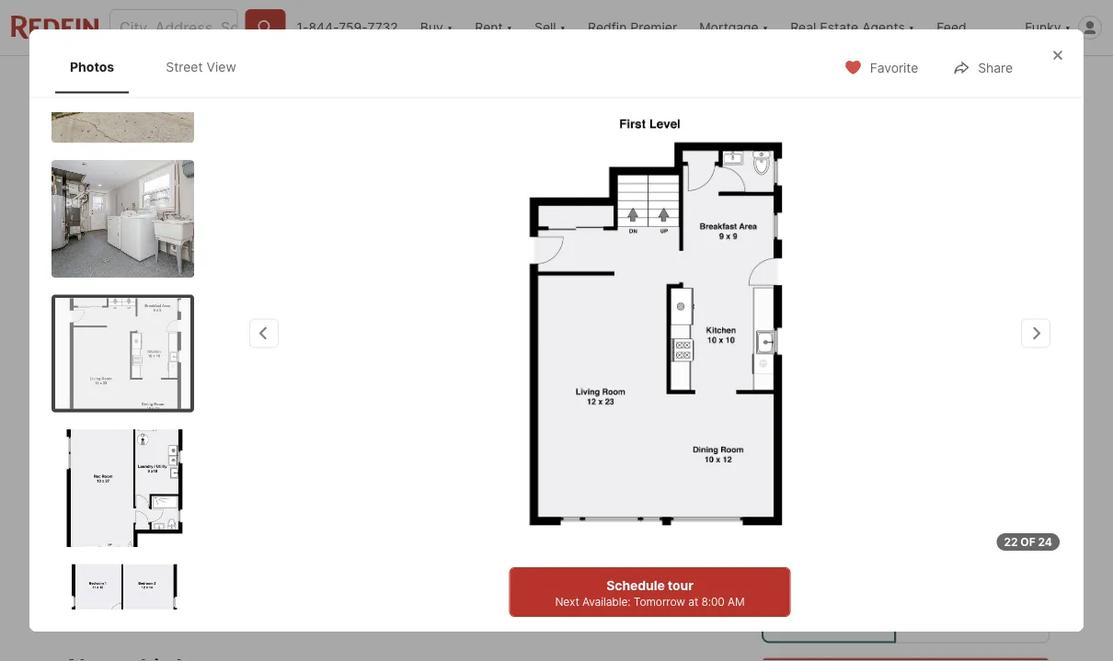 Task type: vqa. For each thing, say whether or not it's contained in the screenshot.
Photos Tab
yes



Task type: describe. For each thing, give the bounding box(es) containing it.
n
[[105, 496, 116, 514]]

view for tab list containing photos
[[207, 59, 236, 75]]

3 button
[[955, 492, 1039, 576]]

6047 n christiana ave
[[63, 496, 225, 514]]

redfin
[[588, 20, 627, 35]]

$549,900
[[63, 539, 168, 564]]

next image
[[1028, 519, 1057, 549]]

schedule tour next available: tomorrow at 8:00 am
[[555, 578, 745, 609]]

ave
[[198, 496, 225, 514]]

sq ft
[[483, 567, 520, 585]]

favorite
[[870, 60, 918, 76]]

x-out button
[[859, 61, 951, 99]]

overview
[[206, 74, 266, 89]]

approved
[[213, 569, 272, 584]]

1 vertical spatial image image
[[55, 299, 190, 409]]

next
[[555, 595, 579, 609]]

0 vertical spatial image image
[[52, 161, 194, 278]]

2 option from the left
[[896, 596, 1050, 644]]

photos
[[70, 59, 114, 75]]

feed
[[937, 20, 967, 35]]

6047
[[63, 496, 102, 514]]

1-844-759-7732
[[297, 20, 398, 35]]

2 vertical spatial image image
[[52, 430, 194, 548]]

844-
[[309, 20, 339, 35]]

wednesday
[[780, 502, 849, 515]]

sq
[[483, 567, 501, 585]]

x-out
[[900, 73, 935, 89]]

est.
[[63, 569, 86, 584]]

22
[[1004, 535, 1018, 549]]

3 tab from the left
[[571, 60, 660, 104]]

1 tab from the left
[[286, 60, 424, 104]]

759-
[[339, 20, 367, 35]]

/mo
[[133, 569, 157, 584]]

schedule
[[606, 578, 665, 593]]

mins
[[124, 128, 152, 141]]

out
[[913, 73, 935, 89]]

7
[[114, 128, 121, 141]]

street view button
[[78, 387, 208, 424]]

go tour this home
[[762, 460, 946, 486]]

get pre-approved link
[[160, 569, 272, 584]]

home
[[888, 460, 946, 486]]

7732
[[367, 20, 398, 35]]

street view tab
[[151, 44, 251, 90]]

street view for tab list containing photos
[[166, 59, 236, 75]]

-
[[145, 462, 151, 478]]

22 of 24
[[1004, 535, 1052, 549]]

Wednesday button
[[773, 491, 857, 577]]

redfin premier
[[588, 20, 677, 35]]

8:00
[[701, 595, 725, 609]]



Task type: locate. For each thing, give the bounding box(es) containing it.
1 vertical spatial street
[[120, 397, 158, 413]]

go
[[762, 460, 791, 486]]

tour up wednesday
[[796, 460, 839, 486]]

photos tab
[[55, 44, 129, 90]]

street down city, address, school, agent, zip search box
[[166, 59, 203, 75]]

premier
[[630, 20, 677, 35]]

dialog containing photos
[[29, 0, 1084, 661]]

1 horizontal spatial view
[[207, 59, 236, 75]]

share button
[[937, 48, 1029, 86], [958, 61, 1050, 99]]

ago
[[155, 128, 180, 141]]

tour up at
[[668, 578, 693, 593]]

overview tab
[[185, 60, 286, 104]]

street view inside tab
[[166, 59, 236, 75]]

1 vertical spatial view
[[161, 397, 192, 413]]

option
[[762, 596, 896, 644], [896, 596, 1050, 644]]

street view inside button
[[120, 397, 192, 413]]

list box
[[762, 596, 1050, 644]]

tab
[[286, 60, 424, 104], [424, 60, 571, 104], [571, 60, 660, 104]]

available:
[[582, 595, 631, 609]]

1 horizontal spatial street
[[166, 59, 203, 75]]

am
[[728, 595, 745, 609]]

street view up -
[[120, 397, 192, 413]]

tab list
[[52, 40, 269, 93]]

6047 n christiana ave image
[[476, 110, 824, 560]]

favorite button
[[829, 48, 934, 86]]

of
[[1021, 535, 1036, 549]]

this
[[844, 460, 883, 486]]

tab list containing photos
[[52, 40, 269, 93]]

1-844-759-7732 link
[[297, 20, 398, 35]]

share
[[978, 60, 1013, 76], [999, 73, 1034, 89]]

tomorrow
[[634, 595, 685, 609]]

overview tab list
[[63, 56, 675, 104]]

get
[[160, 569, 183, 584]]

None button
[[864, 492, 948, 576]]

street inside street view button
[[120, 397, 158, 413]]

6047 n christiana ave, chicago, il 60659 image
[[63, 108, 754, 438], [762, 108, 1050, 269], [762, 277, 1050, 438]]

street view
[[166, 59, 236, 75], [120, 397, 192, 413]]

view inside button
[[161, 397, 192, 413]]

tour for schedule
[[668, 578, 693, 593]]

3
[[988, 518, 1006, 550]]

tour for go
[[796, 460, 839, 486]]

tour inside schedule tour next available: tomorrow at 8:00 am
[[668, 578, 693, 593]]

at
[[688, 595, 698, 609]]

pre-
[[186, 569, 213, 584]]

$549,900 est. $4,053 /mo get pre-approved
[[63, 539, 272, 584]]

dialog
[[29, 0, 1084, 661]]

0 horizontal spatial view
[[161, 397, 192, 413]]

tour
[[796, 460, 839, 486], [668, 578, 693, 593]]

redfin premier button
[[577, 0, 688, 55]]

option down 22
[[896, 596, 1050, 644]]

1 vertical spatial tour
[[668, 578, 693, 593]]

1-
[[297, 20, 309, 35]]

1 vertical spatial street view
[[120, 397, 192, 413]]

view
[[207, 59, 236, 75], [161, 397, 192, 413]]

new 7 mins ago link
[[63, 108, 754, 442]]

map entry image
[[611, 460, 733, 583]]

x-
[[900, 73, 913, 89]]

street for tab list containing photos
[[166, 59, 203, 75]]

view inside tab
[[207, 59, 236, 75]]

feed button
[[926, 0, 1014, 55]]

24
[[1038, 535, 1052, 549]]

image image
[[52, 161, 194, 278], [55, 299, 190, 409], [52, 430, 194, 548]]

0 vertical spatial street
[[166, 59, 203, 75]]

option down wednesday button
[[762, 596, 896, 644]]

0 horizontal spatial tour
[[668, 578, 693, 593]]

street
[[166, 59, 203, 75], [120, 397, 158, 413]]

2 tab from the left
[[424, 60, 571, 104]]

street view for street view button
[[120, 397, 192, 413]]

0 vertical spatial view
[[207, 59, 236, 75]]

view for street view button
[[161, 397, 192, 413]]

street for street view button
[[120, 397, 158, 413]]

sale
[[109, 462, 141, 478]]

active link
[[154, 462, 200, 478]]

street inside street view tab
[[166, 59, 203, 75]]

view down city, address, school, agent, zip search box
[[207, 59, 236, 75]]

0 vertical spatial tour
[[796, 460, 839, 486]]

$4,053
[[90, 569, 133, 584]]

christiana
[[120, 496, 194, 514]]

share button down feed button
[[958, 61, 1050, 99]]

share button down feed at the top right of the page
[[937, 48, 1029, 86]]

for sale - active
[[80, 462, 200, 478]]

1 option from the left
[[762, 596, 896, 644]]

0 horizontal spatial street
[[120, 397, 158, 413]]

ft
[[506, 567, 520, 585]]

active
[[154, 462, 200, 478]]

street view down city, address, school, agent, zip search box
[[166, 59, 236, 75]]

previous image
[[754, 519, 784, 549]]

0 vertical spatial street view
[[166, 59, 236, 75]]

street up for sale - active
[[120, 397, 158, 413]]

new
[[86, 128, 112, 141]]

1 horizontal spatial tour
[[796, 460, 839, 486]]

submit search image
[[256, 18, 275, 37]]

for
[[80, 462, 106, 478]]

City, Address, School, Agent, ZIP search field
[[109, 9, 238, 46]]

view up active
[[161, 397, 192, 413]]

new 7 mins ago
[[86, 128, 180, 141]]



